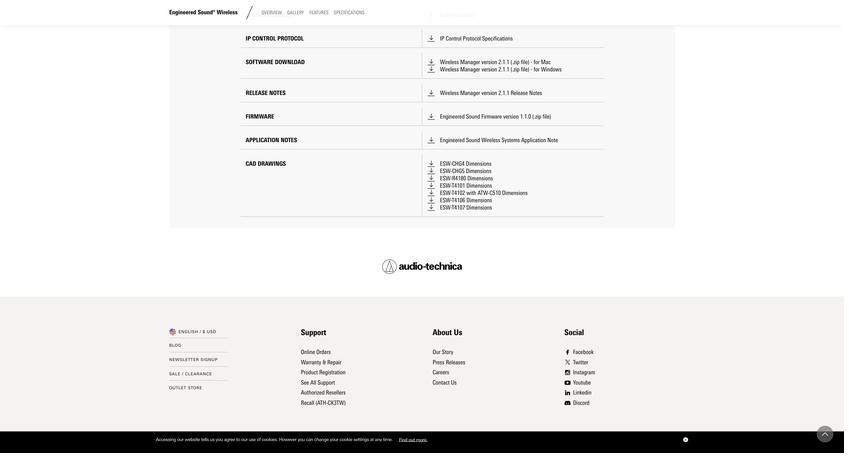 Task type: describe. For each thing, give the bounding box(es) containing it.
notes for application notes
[[281, 137, 297, 144]]

engineered sound wireless systems application note link
[[428, 137, 599, 144]]

more.
[[416, 438, 428, 443]]

discord
[[573, 400, 590, 407]]

application
[[521, 137, 546, 144]]

outlet store
[[169, 386, 202, 391]]

download image for esw-t4102 with atw-c510 dimensions
[[428, 190, 435, 197]]

download image for esw-chg4 dimensions
[[428, 160, 435, 168]]

website
[[185, 438, 200, 443]]

download image for wireless manager version 2.1.1 (.zip file) - for windows
[[428, 66, 435, 73]]

sale
[[169, 372, 181, 377]]

esw-t4101 dimensions
[[440, 182, 492, 190]]

at
[[370, 438, 374, 443]]

chg5
[[452, 168, 465, 175]]

esw-r4180 dimensions
[[440, 175, 493, 182]]

about us heading
[[433, 328, 463, 338]]

recall
[[301, 400, 314, 407]]

engineered sound firmware version 1.1.0 (.zip file) link
[[428, 113, 599, 120]]

(.zip for windows
[[511, 66, 520, 73]]

download image for ip control protocol specifications
[[428, 35, 435, 42]]

our story link
[[433, 349, 453, 356]]

submittal sheet link
[[428, 11, 599, 19]]

application notes
[[246, 137, 297, 144]]

submittal sheet
[[440, 11, 475, 19]]

however
[[279, 438, 297, 443]]

chg4
[[452, 160, 465, 168]]

protocol
[[463, 35, 481, 42]]

sheet
[[276, 11, 292, 19]]

us
[[210, 438, 215, 443]]

find out more.
[[399, 438, 428, 443]]

warranty & repair link
[[301, 359, 342, 367]]

manager for wireless manager version 2.1.1 (.zip file) - for mac
[[460, 59, 480, 66]]

for for mac
[[534, 59, 540, 66]]

ip control protocol specifications
[[440, 35, 513, 42]]

support inside online orders warranty & repair product registration see all support authorized resellers recall (ath-ck3tw)
[[318, 380, 335, 387]]

0 horizontal spatial specifications
[[334, 10, 365, 16]]

ip for ip control protocol
[[246, 35, 251, 42]]

wireless manager version 2.1.1 (.zip file) - for mac
[[440, 59, 551, 66]]

esw-t4107 dimensions link
[[428, 204, 599, 212]]

wireless for wireless manager version 2.1.1 (.zip file) - for mac
[[440, 59, 459, 66]]

accessing
[[156, 438, 176, 443]]

wireless for wireless manager version 2.1.1 release notes
[[440, 90, 459, 97]]

linkedin link
[[565, 389, 595, 399]]

esw- for t4106
[[440, 197, 452, 204]]

dimensions for esw-chg5 dimensions
[[466, 168, 492, 175]]

dimensions for esw-r4180 dimensions
[[468, 175, 493, 182]]

agree
[[224, 438, 235, 443]]

cross image
[[684, 439, 687, 442]]

registration
[[319, 370, 346, 377]]

about us
[[433, 328, 463, 338]]

linkedin icon image
[[565, 391, 571, 396]]

youtube image
[[565, 381, 571, 386]]

download image for esw-t4107 dimensions
[[428, 204, 435, 212]]

resellers
[[326, 390, 346, 397]]

release
[[511, 90, 528, 97]]

/ for $
[[200, 330, 201, 335]]

version for wireless manager version 2.1.1 release notes
[[482, 90, 497, 97]]

engineered for engineered sound firmware version 1.1.0 (.zip file)
[[440, 113, 465, 120]]

outlet store link
[[169, 386, 202, 391]]

engineered for engineered sound wireless systems application note
[[440, 137, 465, 144]]

contact us link
[[433, 380, 457, 387]]

download image for esw-t4101 dimensions
[[428, 182, 435, 190]]

esw-t4107 dimensions
[[440, 204, 492, 212]]

discord link
[[565, 399, 595, 409]]

dimensions for esw-chg4 dimensions
[[466, 160, 492, 168]]

esw- for t4101
[[440, 182, 452, 190]]

outlet
[[169, 386, 187, 391]]

notes for release notes
[[269, 90, 286, 97]]

online orders warranty & repair product registration see all support authorized resellers recall (ath-ck3tw)
[[301, 349, 346, 407]]

(.zip right "1.1.0"
[[533, 113, 541, 120]]

authorized resellers link
[[301, 390, 346, 397]]

dimensions for esw-t4106 dimensions
[[467, 197, 492, 204]]

orders
[[317, 349, 331, 356]]

divider line image
[[243, 6, 256, 19]]

store
[[188, 386, 202, 391]]

t4107
[[452, 204, 465, 212]]

instagram image
[[565, 371, 571, 376]]

esw- for r4180
[[440, 175, 452, 182]]

sale / clearance link
[[169, 372, 212, 377]]

esw-t4102 with atw-c510 dimensions
[[440, 190, 528, 197]]

releases
[[446, 359, 465, 367]]

1 our from the left
[[177, 438, 184, 443]]

for for windows
[[534, 66, 540, 73]]

submittal
[[246, 11, 275, 19]]

discord image
[[565, 401, 571, 406]]

download image for esw-r4180 dimensions
[[428, 175, 435, 182]]

0 vertical spatial us
[[454, 328, 463, 338]]

linkedin
[[573, 390, 592, 397]]

product
[[301, 370, 318, 377]]

story
[[442, 349, 453, 356]]

cad drawings
[[246, 160, 286, 168]]

- for mac
[[531, 59, 533, 66]]

esw-t4106 dimensions link
[[428, 197, 599, 204]]

blog link
[[169, 344, 181, 349]]

facebook icon image
[[565, 350, 571, 355]]

english
[[179, 330, 198, 335]]

version for wireless manager version 2.1.1 (.zip file) - for mac
[[482, 59, 497, 66]]

signup
[[201, 358, 218, 363]]

download image for submittal sheet
[[428, 11, 435, 19]]

manager for wireless manager version 2.1.1 (.zip file) - for windows
[[460, 66, 480, 73]]

product registration link
[[301, 370, 346, 377]]

esw- for chg4
[[440, 160, 452, 168]]

control
[[252, 35, 276, 42]]

(.zip for mac
[[511, 59, 520, 66]]

use
[[249, 438, 256, 443]]

mac
[[541, 59, 551, 66]]

twitter image
[[565, 361, 571, 366]]

to
[[236, 438, 240, 443]]

engineered sound wireless systems application note
[[440, 137, 558, 144]]

find out more. link
[[394, 435, 433, 446]]

twitter link
[[565, 358, 595, 368]]

esw-r4180 dimensions link
[[428, 175, 599, 182]]

press
[[433, 359, 445, 367]]

release
[[246, 90, 268, 97]]

&
[[323, 359, 326, 367]]

can
[[306, 438, 313, 443]]

atw-
[[478, 190, 490, 197]]

accessing our website tells us you agree to our use of cookies. however you can change your cookie settings at any time.
[[156, 438, 394, 443]]

manager for wireless manager version 2.1.1 release notes
[[460, 90, 480, 97]]

esw-t4102 with atw-c510 dimensions link
[[428, 190, 599, 197]]

tells
[[201, 438, 209, 443]]

dimensions for esw-t4107 dimensions
[[467, 204, 492, 212]]

submittal
[[440, 11, 461, 19]]

overview
[[262, 10, 282, 16]]

engineered sound® wireless
[[169, 9, 238, 16]]

/ for clearance
[[182, 372, 184, 377]]

download image for wireless manager version 2.1.1 release notes
[[428, 90, 435, 97]]

out
[[409, 438, 415, 443]]

authorized
[[301, 390, 325, 397]]

file) for windows
[[521, 66, 529, 73]]

version for wireless manager version 2.1.1 (.zip file) - for windows
[[482, 66, 497, 73]]

with
[[467, 190, 476, 197]]



Task type: vqa. For each thing, say whether or not it's contained in the screenshot.
2nd video from the bottom of the page
no



Task type: locate. For each thing, give the bounding box(es) containing it.
see all support link
[[301, 380, 335, 387]]

download image for engineered sound firmware version 1.1.0 (.zip file)
[[428, 113, 435, 120]]

esw- up the t4101 at the top right
[[440, 168, 452, 175]]

online
[[301, 349, 315, 356]]

1 sound from the top
[[466, 113, 480, 120]]

store logo image
[[382, 260, 462, 275]]

download image left submittal
[[428, 11, 435, 19]]

engineered for engineered sound® wireless
[[169, 9, 196, 16]]

3 download image from the top
[[428, 160, 435, 168]]

see
[[301, 380, 309, 387]]

wireless for wireless manager version 2.1.1 (.zip file) - for windows
[[440, 66, 459, 73]]

9 download image from the top
[[428, 197, 435, 204]]

download image for engineered sound wireless systems application note
[[428, 137, 435, 144]]

6 esw- from the top
[[440, 197, 452, 204]]

our right to
[[241, 438, 248, 443]]

esw- down the t4101 at the top right
[[440, 197, 452, 204]]

t4102
[[452, 190, 465, 197]]

1 horizontal spatial specifications
[[482, 35, 513, 42]]

ck3tw)
[[328, 400, 346, 407]]

$
[[203, 330, 205, 335]]

you right us
[[216, 438, 223, 443]]

2 ip from the left
[[440, 35, 445, 42]]

specifications
[[334, 10, 365, 16], [482, 35, 513, 42]]

cad
[[246, 160, 256, 168]]

arrow up image
[[822, 432, 828, 438]]

facebook
[[573, 349, 594, 356]]

0 vertical spatial /
[[200, 330, 201, 335]]

youtube link
[[565, 378, 595, 389]]

wireless manager version 2.1.1 release notes
[[440, 90, 542, 97]]

1 2.1.1 from the top
[[499, 59, 510, 66]]

download image for esw-chg5 dimensions
[[428, 168, 435, 175]]

systems
[[502, 137, 520, 144]]

0 horizontal spatial ip
[[246, 35, 251, 42]]

download image left the t4101 at the top right
[[428, 182, 435, 190]]

(.zip up wireless manager version 2.1.1 release notes link
[[511, 66, 520, 73]]

1 - from the top
[[531, 59, 533, 66]]

gallery
[[287, 10, 304, 16]]

repair
[[327, 359, 342, 367]]

2.1.1 for mac
[[499, 59, 510, 66]]

control
[[446, 35, 462, 42]]

4 download image from the top
[[428, 182, 435, 190]]

4 esw- from the top
[[440, 182, 452, 190]]

english  / $ usd
[[179, 330, 216, 335]]

6 download image from the top
[[428, 168, 435, 175]]

time.
[[383, 438, 393, 443]]

your
[[330, 438, 339, 443]]

esw- up the r4180
[[440, 160, 452, 168]]

1 vertical spatial specifications
[[482, 35, 513, 42]]

t4101
[[452, 182, 465, 190]]

1 for from the top
[[534, 59, 540, 66]]

2 vertical spatial engineered
[[440, 137, 465, 144]]

1 horizontal spatial our
[[241, 438, 248, 443]]

1 you from the left
[[216, 438, 223, 443]]

notes right release
[[269, 90, 286, 97]]

esw-
[[440, 160, 452, 168], [440, 168, 452, 175], [440, 175, 452, 182], [440, 182, 452, 190], [440, 190, 452, 197], [440, 197, 452, 204], [440, 204, 452, 212]]

sheet
[[463, 11, 475, 19]]

1 vertical spatial engineered
[[440, 113, 465, 120]]

0 vertical spatial specifications
[[334, 10, 365, 16]]

download
[[275, 59, 305, 66]]

2 esw- from the top
[[440, 168, 452, 175]]

5 download image from the top
[[428, 137, 435, 144]]

1 horizontal spatial ip
[[440, 35, 445, 42]]

2 for from the top
[[534, 66, 540, 73]]

esw- for t4107
[[440, 204, 452, 212]]

esw- down t4102
[[440, 204, 452, 212]]

newsletter signup
[[169, 358, 218, 363]]

sound left 'firmware'
[[466, 113, 480, 120]]

t4106
[[452, 197, 465, 204]]

- for windows
[[531, 66, 533, 73]]

specifications up wireless manager version 2.1.1 (.zip file) - for mac
[[482, 35, 513, 42]]

version left "1.1.0"
[[503, 113, 519, 120]]

us inside our story press releases careers contact us
[[451, 380, 457, 387]]

0 vertical spatial sound
[[466, 113, 480, 120]]

0 vertical spatial engineered
[[169, 9, 196, 16]]

esw-t4106 dimensions
[[440, 197, 492, 204]]

engineered sound firmware version 1.1.0 (.zip file)
[[440, 113, 551, 120]]

our
[[433, 349, 441, 356]]

esw- down chg4 at top right
[[440, 175, 452, 182]]

esw-chg4 dimensions
[[440, 160, 492, 168]]

support up authorized resellers link
[[318, 380, 335, 387]]

download image left chg4 at top right
[[428, 160, 435, 168]]

of
[[257, 438, 261, 443]]

sound
[[466, 113, 480, 120], [466, 137, 480, 144]]

file) for mac
[[521, 59, 529, 66]]

download image for wireless manager version 2.1.1 (.zip file) - for mac
[[428, 59, 435, 66]]

1 download image from the top
[[428, 59, 435, 66]]

esw- for chg5
[[440, 168, 452, 175]]

2 our from the left
[[241, 438, 248, 443]]

esw-chg4 dimensions link
[[428, 160, 599, 168]]

2 download image from the top
[[428, 66, 435, 73]]

r4180
[[452, 175, 466, 182]]

english  / $ usd link
[[179, 329, 216, 336]]

1 vertical spatial support
[[318, 380, 335, 387]]

ip for ip control protocol specifications
[[440, 35, 445, 42]]

clearance
[[185, 372, 212, 377]]

sound for wireless
[[466, 137, 480, 144]]

1 manager from the top
[[460, 59, 480, 66]]

any
[[375, 438, 382, 443]]

wireless manager version 2.1.1 release notes link
[[428, 90, 599, 97]]

support up 'online orders' link
[[301, 328, 326, 338]]

wireless manager version 2.1.1 (.zip file) - for windows
[[440, 66, 562, 73]]

4 download image from the top
[[428, 113, 435, 120]]

sound®
[[198, 9, 215, 16]]

1 vertical spatial us
[[451, 380, 457, 387]]

0 horizontal spatial you
[[216, 438, 223, 443]]

2 - from the top
[[531, 66, 533, 73]]

esw-t4101 dimensions link
[[428, 182, 599, 190]]

2.1.1 left release
[[499, 90, 510, 97]]

dimensions
[[466, 160, 492, 168], [466, 168, 492, 175], [468, 175, 493, 182], [467, 182, 492, 190], [502, 190, 528, 197], [467, 197, 492, 204], [467, 204, 492, 212]]

application
[[246, 137, 279, 144]]

version down the ip control protocol specifications at the top right of page
[[482, 59, 497, 66]]

/ right sale
[[182, 372, 184, 377]]

online orders link
[[301, 349, 331, 356]]

2 download image from the top
[[428, 35, 435, 42]]

0 vertical spatial notes
[[269, 90, 286, 97]]

sound for firmware
[[466, 113, 480, 120]]

esw- for t4102
[[440, 190, 452, 197]]

careers
[[433, 370, 449, 377]]

2.1.1 for windows
[[499, 66, 510, 73]]

wireless manager version 2.1.1 (.zip file) - for windows link
[[428, 66, 599, 73]]

3 manager from the top
[[460, 90, 480, 97]]

cookies.
[[262, 438, 278, 443]]

1 ip from the left
[[246, 35, 251, 42]]

notes right the application
[[281, 137, 297, 144]]

3 2.1.1 from the top
[[499, 90, 510, 97]]

our left website
[[177, 438, 184, 443]]

esw- up t4107 on the right top of page
[[440, 190, 452, 197]]

software
[[246, 59, 274, 66]]

1 vertical spatial sound
[[466, 137, 480, 144]]

1 horizontal spatial you
[[298, 438, 305, 443]]

us right about
[[454, 328, 463, 338]]

1 horizontal spatial /
[[200, 330, 201, 335]]

download image
[[428, 11, 435, 19], [428, 35, 435, 42], [428, 160, 435, 168], [428, 182, 435, 190]]

all
[[311, 380, 316, 387]]

version up 'firmware'
[[482, 90, 497, 97]]

blog
[[169, 344, 181, 349]]

change
[[314, 438, 329, 443]]

esw-chg5 dimensions
[[440, 168, 492, 175]]

download image
[[428, 59, 435, 66], [428, 66, 435, 73], [428, 90, 435, 97], [428, 113, 435, 120], [428, 137, 435, 144], [428, 168, 435, 175], [428, 175, 435, 182], [428, 190, 435, 197], [428, 197, 435, 204], [428, 204, 435, 212]]

you
[[216, 438, 223, 443], [298, 438, 305, 443]]

sale / clearance
[[169, 372, 212, 377]]

settings
[[354, 438, 369, 443]]

1.1.0
[[520, 113, 531, 120]]

(.zip down ip control protocol specifications link
[[511, 59, 520, 66]]

firmware
[[482, 113, 502, 120]]

5 esw- from the top
[[440, 190, 452, 197]]

drawings
[[258, 160, 286, 168]]

1 vertical spatial notes
[[281, 137, 297, 144]]

you left can on the left of the page
[[298, 438, 305, 443]]

2 you from the left
[[298, 438, 305, 443]]

submittal sheet
[[246, 11, 292, 19]]

1 vertical spatial /
[[182, 372, 184, 377]]

1 download image from the top
[[428, 11, 435, 19]]

/ left $
[[200, 330, 201, 335]]

2 sound from the top
[[466, 137, 480, 144]]

find
[[399, 438, 408, 443]]

2 2.1.1 from the top
[[499, 66, 510, 73]]

newsletter signup link
[[169, 358, 218, 363]]

protocol
[[278, 35, 304, 42]]

specifications right features
[[334, 10, 365, 16]]

sound up esw-chg4 dimensions
[[466, 137, 480, 144]]

1 esw- from the top
[[440, 160, 452, 168]]

2.1.1 up wireless manager version 2.1.1 release notes link
[[499, 66, 510, 73]]

us
[[454, 328, 463, 338], [451, 380, 457, 387]]

8 download image from the top
[[428, 190, 435, 197]]

0 horizontal spatial /
[[182, 372, 184, 377]]

software download
[[246, 59, 305, 66]]

facebook link
[[565, 348, 595, 358]]

dimensions for esw-t4101 dimensions
[[467, 182, 492, 190]]

our
[[177, 438, 184, 443], [241, 438, 248, 443]]

instagram link
[[565, 368, 595, 378]]

wireless manager version 2.1.1 (.zip file) - for mac link
[[428, 59, 599, 66]]

3 download image from the top
[[428, 90, 435, 97]]

7 download image from the top
[[428, 175, 435, 182]]

7 esw- from the top
[[440, 204, 452, 212]]

2 manager from the top
[[460, 66, 480, 73]]

esw- left the r4180
[[440, 182, 452, 190]]

contact
[[433, 380, 450, 387]]

version up wireless manager version 2.1.1 release notes
[[482, 66, 497, 73]]

3 esw- from the top
[[440, 175, 452, 182]]

support heading
[[301, 328, 326, 338]]

us right contact
[[451, 380, 457, 387]]

0 vertical spatial support
[[301, 328, 326, 338]]

/
[[200, 330, 201, 335], [182, 372, 184, 377]]

about
[[433, 328, 452, 338]]

download image for esw-t4106 dimensions
[[428, 197, 435, 204]]

download image left control
[[428, 35, 435, 42]]

0 horizontal spatial our
[[177, 438, 184, 443]]

10 download image from the top
[[428, 204, 435, 212]]

2.1.1 down ip control protocol specifications link
[[499, 59, 510, 66]]



